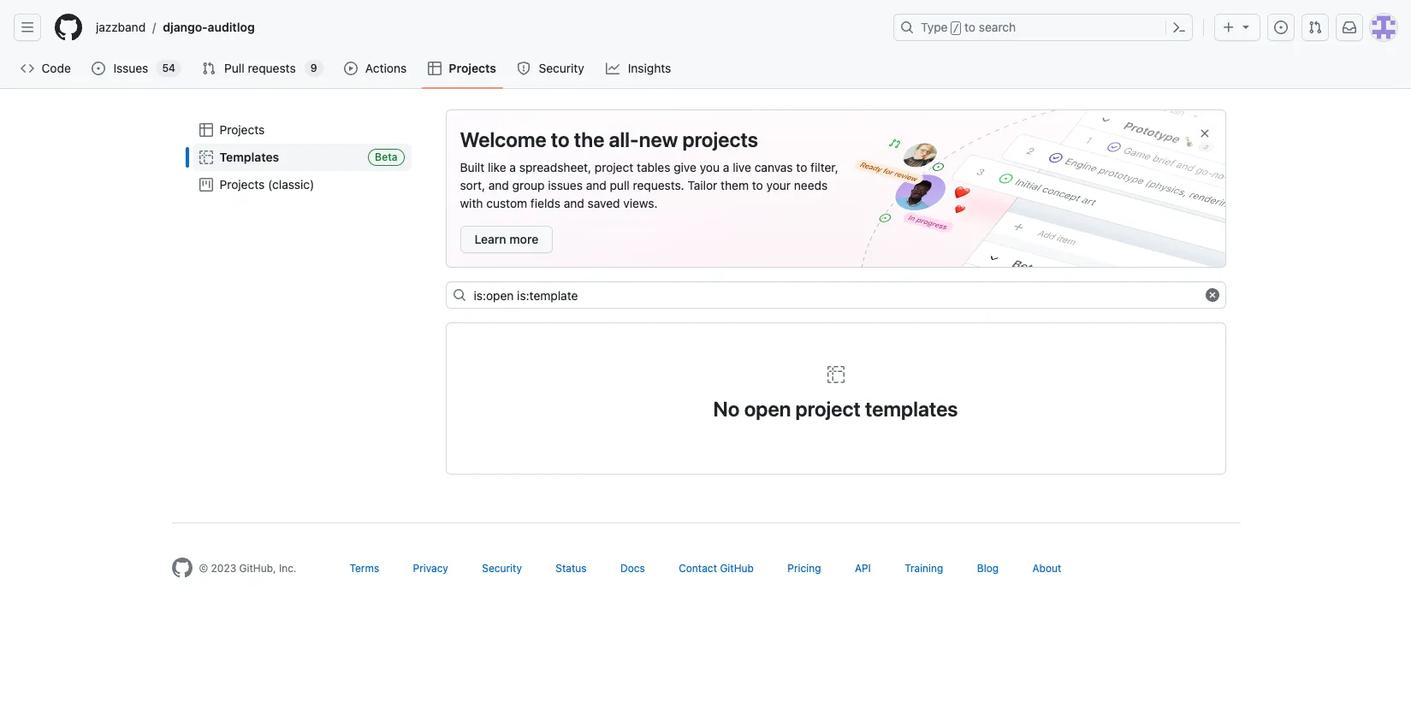 Task type: describe. For each thing, give the bounding box(es) containing it.
django-
[[163, 20, 208, 34]]

project template image inside 'list'
[[199, 151, 213, 164]]

privacy
[[413, 562, 448, 575]]

projects inside projects (classic) link
[[220, 177, 265, 192]]

1 horizontal spatial and
[[564, 196, 585, 211]]

table image
[[199, 123, 213, 137]]

close image
[[1198, 127, 1212, 140]]

git pull request image
[[1309, 21, 1323, 34]]

about link
[[1033, 562, 1062, 575]]

actions
[[365, 61, 407, 75]]

training
[[905, 562, 944, 575]]

search
[[979, 20, 1016, 34]]

git pull request image
[[202, 62, 216, 75]]

0 horizontal spatial and
[[489, 178, 509, 193]]

tables
[[637, 160, 671, 175]]

contact
[[679, 562, 717, 575]]

the
[[574, 128, 605, 152]]

1 horizontal spatial project
[[796, 397, 861, 421]]

inc.
[[279, 562, 297, 575]]

play image
[[344, 62, 358, 75]]

2 a from the left
[[723, 160, 730, 175]]

2 horizontal spatial and
[[586, 178, 607, 193]]

1 vertical spatial security
[[482, 562, 522, 575]]

type / to search
[[921, 20, 1016, 34]]

training link
[[905, 562, 944, 575]]

jazzband
[[96, 20, 146, 34]]

api link
[[855, 562, 871, 575]]

jazzband link
[[89, 14, 153, 41]]

Search all projects text field
[[446, 282, 1226, 309]]

projects for the top the projects link
[[449, 61, 497, 75]]

canvas
[[755, 160, 793, 175]]

insights
[[628, 61, 671, 75]]

filter,
[[811, 160, 839, 175]]

triangle down image
[[1240, 20, 1253, 33]]

learn more
[[475, 232, 539, 247]]

about
[[1033, 562, 1062, 575]]

0 vertical spatial security link
[[510, 56, 593, 81]]

homepage image
[[55, 14, 82, 41]]

github,
[[239, 562, 276, 575]]

pull
[[224, 61, 245, 75]]

sort,
[[460, 178, 485, 193]]

projects (classic) link
[[192, 171, 411, 199]]

table image
[[428, 62, 442, 75]]

status
[[556, 562, 587, 575]]

live
[[733, 160, 752, 175]]

spreadsheet,
[[519, 160, 592, 175]]

views.
[[623, 196, 658, 211]]

auditlog
[[208, 20, 255, 34]]

to left your
[[752, 178, 763, 193]]

issues
[[113, 61, 148, 75]]

list containing projects
[[185, 110, 418, 205]]

new
[[639, 128, 678, 152]]

all-
[[609, 128, 639, 152]]

you
[[700, 160, 720, 175]]

fields
[[531, 196, 561, 211]]

0 vertical spatial projects link
[[422, 56, 503, 81]]

code image
[[21, 62, 34, 75]]

1 vertical spatial project template image
[[826, 365, 846, 385]]

issue opened image for git pull request image
[[92, 62, 106, 75]]

projects for the left the projects link
[[220, 122, 265, 137]]

0 vertical spatial security
[[539, 61, 584, 75]]

type
[[921, 20, 948, 34]]

pricing
[[788, 562, 821, 575]]

jazzband / django-auditlog
[[96, 20, 255, 35]]

2023
[[211, 562, 236, 575]]

no
[[714, 397, 740, 421]]

welcome to the all-new projects built like a spreadsheet, project tables give you a live canvas to filter, sort, and group issues and pull requests. tailor them to your needs with custom fields and saved views.
[[460, 128, 839, 211]]

issue opened image for git pull request icon
[[1275, 21, 1288, 34]]



Task type: vqa. For each thing, say whether or not it's contained in the screenshot.
the right menu
no



Task type: locate. For each thing, give the bounding box(es) containing it.
code
[[42, 61, 71, 75]]

1 vertical spatial projects
[[220, 122, 265, 137]]

0 horizontal spatial project template image
[[199, 151, 213, 164]]

projects link up projects (classic) link
[[192, 116, 411, 144]]

issues
[[548, 178, 583, 193]]

a right like
[[510, 160, 516, 175]]

custom
[[487, 196, 527, 211]]

no open project templates
[[714, 397, 958, 421]]

projects
[[683, 128, 758, 152]]

actions link
[[337, 56, 415, 81]]

terms
[[350, 562, 379, 575]]

django-auditlog link
[[156, 14, 262, 41]]

/ right type
[[953, 22, 960, 34]]

api
[[855, 562, 871, 575]]

© 2023 github, inc.
[[199, 562, 297, 575]]

1 vertical spatial security link
[[482, 562, 522, 575]]

privacy link
[[413, 562, 448, 575]]

list
[[89, 14, 883, 41], [185, 110, 418, 205]]

1 horizontal spatial a
[[723, 160, 730, 175]]

graph image
[[606, 62, 620, 75]]

project inside welcome to the all-new projects built like a spreadsheet, project tables give you a live canvas to filter, sort, and group issues and pull requests. tailor them to your needs with custom fields and saved views.
[[595, 160, 634, 175]]

1 horizontal spatial project template image
[[826, 365, 846, 385]]

projects (classic)
[[220, 177, 314, 192]]

open
[[744, 397, 791, 421]]

54
[[162, 62, 176, 74]]

project
[[595, 160, 634, 175], [796, 397, 861, 421]]

footer
[[158, 523, 1254, 622]]

contact github link
[[679, 562, 754, 575]]

like
[[488, 160, 507, 175]]

0 vertical spatial project template image
[[199, 151, 213, 164]]

0 horizontal spatial a
[[510, 160, 516, 175]]

1 horizontal spatial /
[[953, 22, 960, 34]]

security
[[539, 61, 584, 75], [482, 562, 522, 575]]

and up "saved"
[[586, 178, 607, 193]]

1 vertical spatial projects link
[[192, 116, 411, 144]]

shield image
[[517, 62, 531, 75]]

projects link
[[422, 56, 503, 81], [192, 116, 411, 144]]

1 horizontal spatial security
[[539, 61, 584, 75]]

pull requests
[[224, 61, 296, 75]]

0 vertical spatial projects
[[449, 61, 497, 75]]

and down like
[[489, 178, 509, 193]]

requests.
[[633, 178, 685, 193]]

group
[[513, 178, 545, 193]]

to
[[965, 20, 976, 34], [551, 128, 570, 152], [796, 160, 808, 175], [752, 178, 763, 193]]

(classic)
[[268, 177, 314, 192]]

0 horizontal spatial project
[[595, 160, 634, 175]]

docs
[[621, 562, 645, 575]]

status link
[[556, 562, 587, 575]]

1 vertical spatial issue opened image
[[92, 62, 106, 75]]

projects down templates at the top
[[220, 177, 265, 192]]

learn more link
[[460, 226, 553, 253]]

pull
[[610, 178, 630, 193]]

0 horizontal spatial /
[[153, 20, 156, 35]]

a
[[510, 160, 516, 175], [723, 160, 730, 175]]

/ inside type / to search
[[953, 22, 960, 34]]

0 vertical spatial list
[[89, 14, 883, 41]]

©
[[199, 562, 208, 575]]

project up pull
[[595, 160, 634, 175]]

tailor
[[688, 178, 718, 193]]

security link left status link in the bottom of the page
[[482, 562, 522, 575]]

command palette image
[[1173, 21, 1187, 34]]

issue opened image left git pull request icon
[[1275, 21, 1288, 34]]

0 horizontal spatial security
[[482, 562, 522, 575]]

notifications image
[[1343, 21, 1357, 34]]

docs link
[[621, 562, 645, 575]]

project image
[[199, 178, 213, 192]]

security left status link in the bottom of the page
[[482, 562, 522, 575]]

to left search
[[965, 20, 976, 34]]

to up needs
[[796, 160, 808, 175]]

github
[[720, 562, 754, 575]]

templates
[[866, 397, 958, 421]]

project template image down table icon
[[199, 151, 213, 164]]

clear image
[[1206, 288, 1219, 302]]

1 horizontal spatial projects link
[[422, 56, 503, 81]]

with
[[460, 196, 483, 211]]

contact github
[[679, 562, 754, 575]]

0 vertical spatial issue opened image
[[1275, 21, 1288, 34]]

0 horizontal spatial projects link
[[192, 116, 411, 144]]

1 a from the left
[[510, 160, 516, 175]]

list containing jazzband
[[89, 14, 883, 41]]

security right shield 'image'
[[539, 61, 584, 75]]

requests
[[248, 61, 296, 75]]

built
[[460, 160, 485, 175]]

your
[[767, 178, 791, 193]]

insights link
[[599, 56, 680, 81]]

homepage image
[[172, 558, 192, 579]]

more
[[510, 232, 539, 247]]

terms link
[[350, 562, 379, 575]]

security link
[[510, 56, 593, 81], [482, 562, 522, 575]]

project template image up no open project templates
[[826, 365, 846, 385]]

0 horizontal spatial issue opened image
[[92, 62, 106, 75]]

/
[[153, 20, 156, 35], [953, 22, 960, 34]]

/ left "django-"
[[153, 20, 156, 35]]

/ for type
[[953, 22, 960, 34]]

to up 'spreadsheet,'
[[551, 128, 570, 152]]

security link left the graph icon
[[510, 56, 593, 81]]

plus image
[[1222, 21, 1236, 34]]

needs
[[794, 178, 828, 193]]

projects right table image
[[449, 61, 497, 75]]

blog link
[[977, 562, 999, 575]]

footer containing © 2023 github, inc.
[[158, 523, 1254, 622]]

1 horizontal spatial issue opened image
[[1275, 21, 1288, 34]]

pricing link
[[788, 562, 821, 575]]

them
[[721, 178, 749, 193]]

issue opened image
[[1275, 21, 1288, 34], [92, 62, 106, 75]]

2 vertical spatial projects
[[220, 177, 265, 192]]

and down issues on the left of the page
[[564, 196, 585, 211]]

project template image
[[199, 151, 213, 164], [826, 365, 846, 385]]

projects up templates at the top
[[220, 122, 265, 137]]

beta
[[375, 151, 398, 164]]

project right "open"
[[796, 397, 861, 421]]

0 vertical spatial project
[[595, 160, 634, 175]]

9
[[311, 62, 317, 74]]

code link
[[14, 56, 78, 81]]

/ for jazzband
[[153, 20, 156, 35]]

saved
[[588, 196, 620, 211]]

1 vertical spatial project
[[796, 397, 861, 421]]

learn
[[475, 232, 507, 247]]

issue opened image left the issues
[[92, 62, 106, 75]]

and
[[489, 178, 509, 193], [586, 178, 607, 193], [564, 196, 585, 211]]

1 vertical spatial list
[[185, 110, 418, 205]]

projects link left shield 'image'
[[422, 56, 503, 81]]

blog
[[977, 562, 999, 575]]

give
[[674, 160, 697, 175]]

projects
[[449, 61, 497, 75], [220, 122, 265, 137], [220, 177, 265, 192]]

/ inside 'jazzband / django-auditlog'
[[153, 20, 156, 35]]

search image
[[452, 288, 466, 302]]

welcome
[[460, 128, 547, 152]]

templates
[[220, 150, 279, 164]]

a left live
[[723, 160, 730, 175]]



